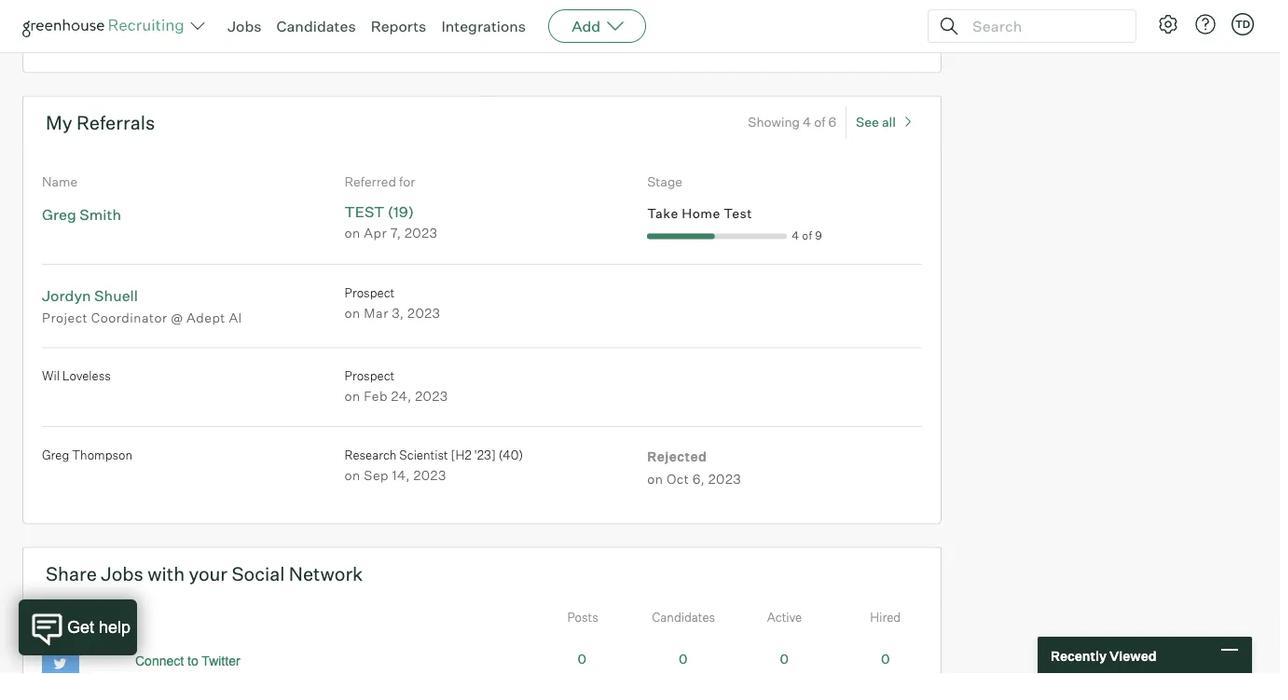 Task type: locate. For each thing, give the bounding box(es) containing it.
posts
[[568, 610, 598, 625]]

on left feb
[[345, 388, 361, 404]]

with
[[148, 562, 185, 585]]

candidates link
[[277, 17, 356, 35]]

4 left 9
[[792, 228, 799, 242]]

recently viewed
[[1051, 647, 1157, 664]]

2023 for rejected on oct 6, 2023
[[708, 471, 741, 487]]

td button
[[1232, 13, 1254, 35]]

1 vertical spatial jobs
[[101, 562, 144, 585]]

integrations
[[441, 17, 526, 35]]

2023 inside prospect on feb 24, 2023
[[415, 388, 448, 404]]

2023 right 24,
[[415, 388, 448, 404]]

referred for
[[345, 173, 415, 189]]

2023
[[405, 224, 438, 241], [408, 304, 441, 321], [415, 388, 448, 404], [414, 467, 446, 483], [708, 471, 741, 487]]

2 0 from the left
[[679, 650, 688, 667]]

smith
[[80, 205, 121, 223]]

rejected
[[647, 448, 707, 465]]

2023 right '7,'
[[405, 224, 438, 241]]

greg down name at the top of page
[[42, 205, 76, 223]]

on inside prospect on mar 3, 2023
[[345, 304, 361, 321]]

prospect for feb
[[345, 368, 395, 383]]

connect to twitter button
[[115, 646, 261, 674]]

1 vertical spatial of
[[802, 228, 812, 242]]

0 vertical spatial 4
[[803, 114, 811, 130]]

add
[[572, 17, 601, 35]]

0 link
[[578, 650, 586, 667], [679, 650, 688, 667], [780, 650, 789, 667], [881, 650, 890, 667]]

0 vertical spatial jobs
[[228, 17, 262, 35]]

4 of 9
[[792, 228, 822, 242]]

1 vertical spatial 4
[[792, 228, 799, 242]]

research scientist [h2 '23] (40) on sep 14, 2023
[[345, 447, 523, 483]]

4 left 6
[[803, 114, 811, 130]]

twitter
[[202, 654, 240, 669]]

on for prospect on mar 3, 2023
[[345, 304, 361, 321]]

2 greg from the top
[[42, 447, 69, 462]]

jobs left with
[[101, 562, 144, 585]]

of left 9
[[802, 228, 812, 242]]

4
[[803, 114, 811, 130], [792, 228, 799, 242]]

prospect up feb
[[345, 368, 395, 383]]

2023 down the scientist on the bottom of page
[[414, 467, 446, 483]]

1 prospect from the top
[[345, 285, 395, 300]]

on inside rejected on oct 6, 2023
[[647, 471, 663, 487]]

candidates
[[277, 17, 356, 35], [652, 610, 715, 625]]

wil
[[42, 368, 60, 383]]

home
[[682, 205, 721, 221]]

2023 right 6,
[[708, 471, 741, 487]]

prospect up mar
[[345, 285, 395, 300]]

0 horizontal spatial jobs
[[101, 562, 144, 585]]

None text field
[[627, 0, 804, 41]]

0 for 4th the '0' link from left
[[881, 650, 890, 667]]

0 for 3rd the '0' link from the left
[[780, 650, 789, 667]]

2023 inside prospect on mar 3, 2023
[[408, 304, 441, 321]]

see
[[856, 114, 879, 130]]

on left the oct
[[647, 471, 663, 487]]

jobs left "candidates" link
[[228, 17, 262, 35]]

thompson
[[72, 447, 132, 462]]

4 0 from the left
[[881, 650, 890, 667]]

1 vertical spatial prospect
[[345, 368, 395, 383]]

jordyn
[[42, 286, 91, 304]]

prospect on mar 3, 2023
[[345, 285, 441, 321]]

showing 4 of 6
[[748, 114, 837, 130]]

@
[[171, 309, 183, 326]]

prospect inside prospect on mar 3, 2023
[[345, 285, 395, 300]]

2023 for prospect on mar 3, 2023
[[408, 304, 441, 321]]

1 horizontal spatial 4
[[803, 114, 811, 130]]

1 greg from the top
[[42, 205, 76, 223]]

1 horizontal spatial jobs
[[228, 17, 262, 35]]

jobs
[[228, 17, 262, 35], [101, 562, 144, 585]]

2023 inside rejected on oct 6, 2023
[[708, 471, 741, 487]]

greg left "thompson"
[[42, 447, 69, 462]]

stage
[[647, 173, 683, 189]]

on left apr on the top of page
[[345, 224, 361, 241]]

1 vertical spatial greg
[[42, 447, 69, 462]]

2023 right 3,
[[408, 304, 441, 321]]

0
[[578, 650, 586, 667], [679, 650, 688, 667], [780, 650, 789, 667], [881, 650, 890, 667]]

3 0 from the left
[[780, 650, 789, 667]]

2023 inside test (19) on apr 7, 2023
[[405, 224, 438, 241]]

social
[[232, 562, 285, 585]]

2023 for prospect on feb 24, 2023
[[415, 388, 448, 404]]

0 vertical spatial of
[[814, 114, 826, 130]]

greg
[[42, 205, 76, 223], [42, 447, 69, 462]]

(19)
[[388, 202, 414, 221]]

on inside prospect on feb 24, 2023
[[345, 388, 361, 404]]

on left sep
[[345, 467, 361, 483]]

3 0 link from the left
[[780, 650, 789, 667]]

on left mar
[[345, 304, 361, 321]]

4 0 link from the left
[[881, 650, 890, 667]]

1 0 from the left
[[578, 650, 586, 667]]

0 vertical spatial prospect
[[345, 285, 395, 300]]

2 prospect from the top
[[345, 368, 395, 383]]

3,
[[392, 304, 404, 321]]

connect to twitter
[[135, 654, 240, 669]]

prospect inside prospect on feb 24, 2023
[[345, 368, 395, 383]]

referred
[[345, 173, 396, 189]]

connect
[[135, 654, 184, 669]]

of
[[814, 114, 826, 130], [802, 228, 812, 242]]

on
[[345, 224, 361, 241], [345, 304, 361, 321], [345, 388, 361, 404], [345, 467, 361, 483], [647, 471, 663, 487]]

scientist
[[399, 447, 448, 462]]

share
[[46, 562, 97, 585]]

take home test
[[647, 205, 752, 221]]

of left 6
[[814, 114, 826, 130]]

shuell
[[94, 286, 138, 304]]

prospect
[[345, 285, 395, 300], [345, 368, 395, 383]]

1 horizontal spatial candidates
[[652, 610, 715, 625]]

0 vertical spatial candidates
[[277, 17, 356, 35]]

prospect for mar
[[345, 285, 395, 300]]

7,
[[390, 224, 401, 241]]

active
[[767, 610, 802, 625]]

0 vertical spatial greg
[[42, 205, 76, 223]]

prospect on feb 24, 2023
[[345, 368, 448, 404]]

jobs link
[[228, 17, 262, 35]]

Search text field
[[968, 13, 1119, 40]]

14,
[[392, 467, 410, 483]]

jordyn shuell link
[[42, 286, 138, 304]]

mar
[[364, 304, 389, 321]]

ai
[[229, 309, 242, 326]]



Task type: vqa. For each thing, say whether or not it's contained in the screenshot.
on within Rejected on Oct 6, 2023
yes



Task type: describe. For each thing, give the bounding box(es) containing it.
test
[[724, 205, 752, 221]]

add button
[[548, 9, 646, 43]]

test
[[345, 202, 384, 221]]

coordinator
[[91, 309, 167, 326]]

greg smith link
[[42, 205, 121, 223]]

on inside test (19) on apr 7, 2023
[[345, 224, 361, 241]]

viewed
[[1110, 647, 1157, 664]]

24,
[[391, 388, 412, 404]]

take
[[647, 205, 679, 221]]

1 0 link from the left
[[578, 650, 586, 667]]

6
[[828, 114, 837, 130]]

greenhouse recruiting image
[[22, 15, 190, 37]]

my referrals
[[46, 110, 155, 134]]

td
[[1235, 18, 1251, 30]]

test (19) on apr 7, 2023
[[345, 202, 438, 241]]

apr
[[364, 224, 387, 241]]

sep
[[364, 467, 389, 483]]

integrations link
[[441, 17, 526, 35]]

0 horizontal spatial of
[[802, 228, 812, 242]]

1 horizontal spatial of
[[814, 114, 826, 130]]

feb
[[364, 388, 388, 404]]

share jobs with your social network
[[46, 562, 363, 585]]

0 for third the '0' link from the right
[[679, 650, 688, 667]]

greg for greg smith
[[42, 205, 76, 223]]

reports
[[371, 17, 427, 35]]

wil loveless
[[42, 368, 111, 383]]

name
[[42, 173, 77, 189]]

to
[[187, 654, 198, 669]]

9
[[815, 228, 822, 242]]

0 horizontal spatial candidates
[[277, 17, 356, 35]]

showing
[[748, 114, 800, 130]]

see all link
[[856, 106, 918, 138]]

for
[[399, 173, 415, 189]]

6,
[[693, 471, 705, 487]]

on for rejected on oct 6, 2023
[[647, 471, 663, 487]]

0 horizontal spatial 4
[[792, 228, 799, 242]]

2023 inside "research scientist [h2 '23] (40) on sep 14, 2023"
[[414, 467, 446, 483]]

0 for first the '0' link from the left
[[578, 650, 586, 667]]

1 vertical spatial candidates
[[652, 610, 715, 625]]

loveless
[[62, 368, 111, 383]]

[h2
[[451, 447, 472, 462]]

greg smith
[[42, 205, 121, 223]]

your
[[189, 562, 228, 585]]

2 0 link from the left
[[679, 650, 688, 667]]

project
[[42, 309, 88, 326]]

rejected on oct 6, 2023
[[647, 448, 741, 487]]

reports link
[[371, 17, 427, 35]]

on for prospect on feb 24, 2023
[[345, 388, 361, 404]]

referrals
[[76, 110, 155, 134]]

'23]
[[474, 447, 496, 462]]

all
[[882, 114, 896, 130]]

adept
[[187, 309, 226, 326]]

greg for greg thompson
[[42, 447, 69, 462]]

see all
[[856, 114, 896, 130]]

greg thompson
[[42, 447, 132, 462]]

jordyn shuell project coordinator @ adept ai
[[42, 286, 242, 326]]

recently
[[1051, 647, 1107, 664]]

configure image
[[1157, 13, 1180, 35]]

td button
[[1228, 9, 1258, 39]]

research
[[345, 447, 397, 462]]

network
[[289, 562, 363, 585]]

(40)
[[499, 447, 523, 462]]

hired
[[870, 610, 901, 625]]

oct
[[667, 471, 689, 487]]

on inside "research scientist [h2 '23] (40) on sep 14, 2023"
[[345, 467, 361, 483]]

test (19) link
[[345, 202, 414, 221]]

my
[[46, 110, 72, 134]]



